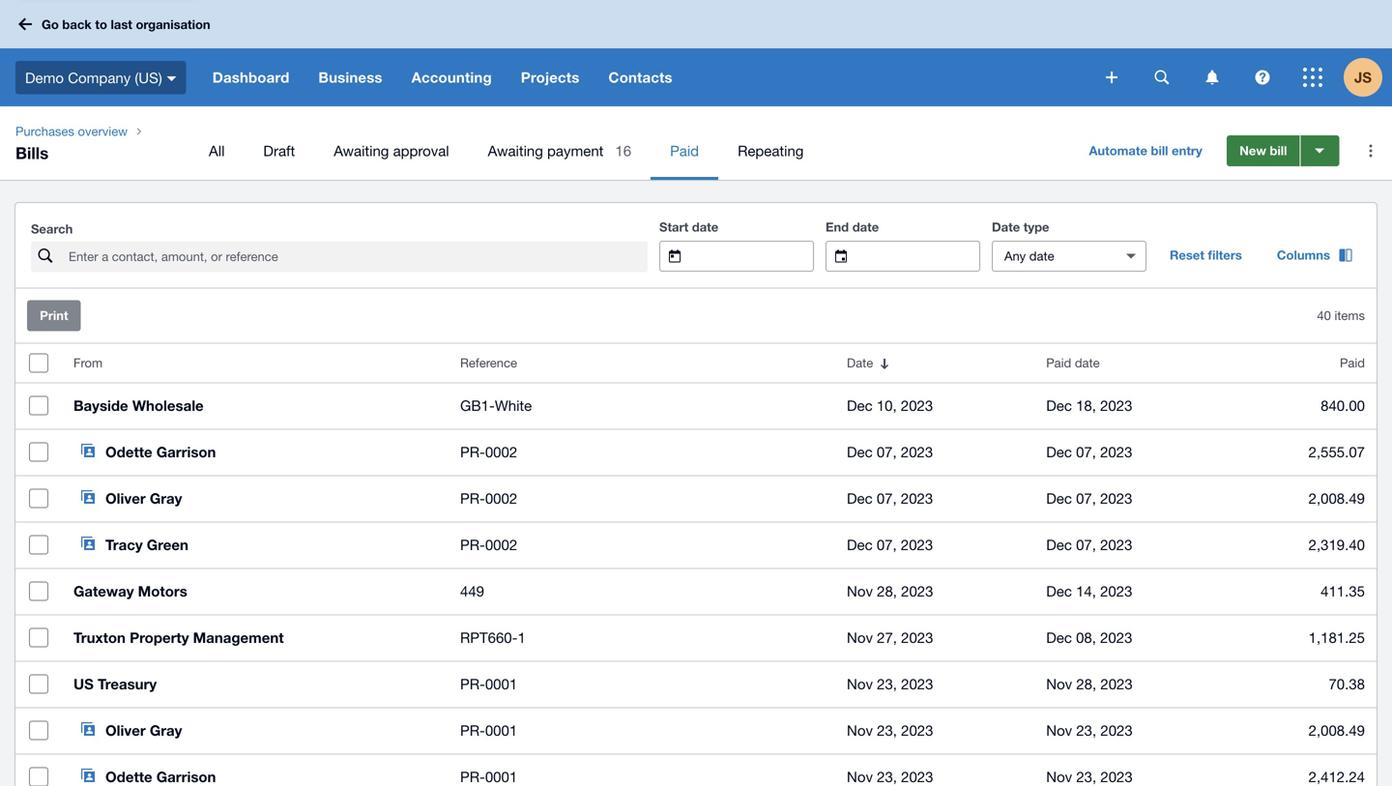 Task type: describe. For each thing, give the bounding box(es) containing it.
garrison for pr-0002
[[156, 443, 216, 461]]

print button
[[27, 300, 81, 331]]

gateway motors link
[[62, 568, 449, 615]]

1
[[518, 629, 526, 646]]

pr-0001 link for oliver gray
[[460, 719, 824, 742]]

draft
[[263, 142, 295, 159]]

business
[[319, 69, 383, 86]]

odette for pr-0001
[[105, 768, 152, 786]]

0 horizontal spatial 28,
[[877, 583, 897, 600]]

accounting
[[412, 69, 492, 86]]

from
[[73, 355, 103, 370]]

demo company (us) button
[[0, 48, 198, 106]]

pr-0001 for oliver gray
[[460, 722, 518, 739]]

projects
[[521, 69, 580, 86]]

start date
[[660, 220, 719, 235]]

go back to last organisation
[[42, 17, 210, 32]]

pr-0002 for odette garrison
[[460, 443, 518, 460]]

0002 for gray
[[485, 490, 518, 507]]

pr-0002 link for oliver gray
[[460, 487, 824, 510]]

2,319.40
[[1309, 536, 1365, 553]]

truxton property management link
[[62, 615, 449, 661]]

new bill button
[[1227, 135, 1300, 166]]

rpt660-1
[[460, 629, 526, 646]]

pr-0001 link for odette garrison
[[460, 765, 824, 786]]

gray for pr-0002
[[150, 490, 182, 507]]

dec 10, 2023
[[847, 397, 933, 414]]

dashboard link
[[198, 48, 304, 106]]

management
[[193, 629, 284, 646]]

08,
[[1076, 629, 1097, 646]]

tracy
[[105, 536, 143, 554]]

projects button
[[507, 48, 594, 106]]

paid link
[[651, 122, 719, 180]]

list of all the bills element
[[15, 344, 1377, 786]]

14,
[[1076, 583, 1097, 600]]

nov 27, 2023
[[847, 629, 934, 646]]

840.00
[[1321, 397, 1365, 414]]

all link
[[190, 122, 244, 180]]

411.35
[[1321, 583, 1365, 600]]

odette garrison for pr-0002
[[105, 443, 216, 461]]

paid inside button
[[1047, 355, 1072, 370]]

gb1-white
[[460, 397, 532, 414]]

purchases overview
[[15, 124, 128, 139]]

paid date button
[[1035, 344, 1234, 382]]

odette garrison link for pr-0001
[[62, 754, 449, 786]]

paid date
[[1047, 355, 1100, 370]]

start
[[660, 220, 689, 235]]

nov 23, 2023 for 2,008.49
[[847, 722, 934, 739]]

go back to last organisation link
[[12, 7, 222, 41]]

search
[[31, 221, 73, 236]]

2,412.24
[[1309, 768, 1365, 785]]

columns button
[[1266, 240, 1365, 271]]

green
[[147, 536, 188, 554]]

odette for pr-0002
[[105, 443, 152, 461]]

dec 08, 2023
[[1047, 629, 1133, 646]]

repeating
[[738, 142, 804, 159]]

go
[[42, 17, 59, 32]]

0001 for garrison
[[485, 768, 518, 785]]

garrison for pr-0001
[[156, 768, 216, 786]]

awaiting approval link
[[314, 122, 469, 180]]

rpt660-
[[460, 629, 518, 646]]

awaiting for awaiting payment
[[488, 142, 543, 159]]

pr- for tracy green's pr-0002 link
[[460, 536, 485, 553]]

pr-0002 link for odette garrison
[[460, 440, 824, 464]]

reset
[[1170, 248, 1205, 263]]

menu inside bills navigation
[[190, 122, 1062, 180]]

1 vertical spatial nov 28, 2023
[[1047, 675, 1133, 692]]

nov 23, 2023 for 2,412.24
[[847, 768, 934, 785]]

reset filters button
[[1159, 240, 1254, 271]]

repeating link
[[719, 122, 823, 180]]

oliver for pr-0001
[[105, 722, 146, 739]]

automate bill entry
[[1089, 143, 1203, 158]]

to
[[95, 17, 107, 32]]

all
[[209, 142, 225, 159]]

0001 for gray
[[485, 722, 518, 739]]

(us)
[[135, 69, 162, 86]]

white
[[495, 397, 532, 414]]

date button
[[836, 344, 1035, 382]]

oliver gray for pr-0002
[[105, 490, 182, 507]]

gray for pr-0001
[[150, 722, 182, 739]]

end date
[[826, 220, 879, 235]]

pr-0002 for oliver gray
[[460, 490, 518, 507]]

entry
[[1172, 143, 1203, 158]]

awaiting approval
[[334, 142, 449, 159]]

bills navigation
[[0, 106, 1393, 180]]

gb1-
[[460, 397, 495, 414]]

svg image inside demo company (us) 'popup button'
[[167, 76, 177, 81]]

items
[[1335, 308, 1365, 323]]

gateway motors
[[73, 583, 187, 600]]

dashboard
[[212, 69, 290, 86]]

18,
[[1076, 397, 1097, 414]]

pr- for pr-0002 link corresponding to oliver gray
[[460, 490, 485, 507]]

contacts
[[609, 69, 673, 86]]

pr- for odette garrison pr-0002 link
[[460, 443, 485, 460]]

type
[[1024, 220, 1050, 235]]

date type
[[992, 220, 1050, 235]]

last
[[111, 17, 132, 32]]

tracy green link
[[62, 522, 449, 568]]

draft link
[[244, 122, 314, 180]]

pr-0002 link for tracy green
[[460, 533, 824, 557]]

purchases overview link
[[8, 122, 135, 141]]

oliver gray link for pr-0001
[[62, 707, 449, 754]]

business button
[[304, 48, 397, 106]]

27,
[[877, 629, 897, 646]]

0002 for garrison
[[485, 443, 518, 460]]



Task type: locate. For each thing, give the bounding box(es) containing it.
date for start date
[[692, 220, 719, 235]]

paid inside "button"
[[1340, 355, 1365, 370]]

end
[[826, 220, 849, 235]]

2,555.07
[[1309, 443, 1365, 460]]

2 odette garrison link from the top
[[62, 754, 449, 786]]

0 vertical spatial date
[[992, 220, 1020, 235]]

1 vertical spatial oliver gray link
[[62, 707, 449, 754]]

0001
[[485, 675, 518, 692], [485, 722, 518, 739], [485, 768, 518, 785]]

1 oliver gray from the top
[[105, 490, 182, 507]]

07,
[[877, 443, 897, 460], [1076, 443, 1097, 460], [877, 490, 897, 507], [1076, 490, 1097, 507], [877, 536, 897, 553], [1076, 536, 1097, 553]]

2 2,008.49 from the top
[[1309, 722, 1365, 739]]

2 odette garrison from the top
[[105, 768, 216, 786]]

paid up 840.00
[[1340, 355, 1365, 370]]

3 pr- from the top
[[460, 536, 485, 553]]

449
[[460, 583, 485, 600]]

svg image left js
[[1304, 68, 1323, 87]]

dec 18, 2023
[[1047, 397, 1133, 414]]

overflow menu image
[[1352, 132, 1391, 170]]

0 vertical spatial nov 28, 2023
[[847, 583, 934, 600]]

odette down bayside wholesale
[[105, 443, 152, 461]]

2 oliver from the top
[[105, 722, 146, 739]]

3 pr-0002 link from the top
[[460, 533, 824, 557]]

1 horizontal spatial awaiting
[[488, 142, 543, 159]]

0 vertical spatial pr-0002
[[460, 443, 518, 460]]

2 vertical spatial pr-0001 link
[[460, 765, 824, 786]]

approval
[[393, 142, 449, 159]]

banner containing dashboard
[[0, 0, 1393, 106]]

nov 23, 2023
[[847, 675, 934, 692], [847, 722, 934, 739], [1047, 722, 1133, 739], [847, 768, 934, 785], [1047, 768, 1133, 785]]

oliver for pr-0002
[[105, 490, 146, 507]]

nov 28, 2023 up nov 27, 2023
[[847, 583, 934, 600]]

dec
[[847, 397, 873, 414], [1047, 397, 1072, 414], [847, 443, 873, 460], [1047, 443, 1072, 460], [847, 490, 873, 507], [1047, 490, 1072, 507], [847, 536, 873, 553], [1047, 536, 1072, 553], [1047, 583, 1072, 600], [1047, 629, 1072, 646]]

date right end
[[853, 220, 879, 235]]

3 0002 from the top
[[485, 536, 518, 553]]

date up dec 10, 2023
[[847, 355, 873, 370]]

purchases
[[15, 124, 74, 139]]

1 vertical spatial pr-0001
[[460, 722, 518, 739]]

date for end date
[[853, 220, 879, 235]]

payment
[[547, 142, 604, 159]]

menu
[[190, 122, 1062, 180]]

1 horizontal spatial date
[[992, 220, 1020, 235]]

1 horizontal spatial bill
[[1270, 143, 1288, 158]]

date inside button
[[1075, 355, 1100, 370]]

1 vertical spatial 0001
[[485, 722, 518, 739]]

0 vertical spatial 2,008.49
[[1309, 490, 1365, 507]]

2 bill from the left
[[1270, 143, 1288, 158]]

1 vertical spatial gray
[[150, 722, 182, 739]]

2 pr- from the top
[[460, 490, 485, 507]]

bill right new
[[1270, 143, 1288, 158]]

23, for 2,008.49
[[877, 722, 897, 739]]

svg image
[[1304, 68, 1323, 87], [1256, 70, 1270, 85], [1106, 72, 1118, 83]]

organisation
[[136, 17, 210, 32]]

0 vertical spatial oliver
[[105, 490, 146, 507]]

odette
[[105, 443, 152, 461], [105, 768, 152, 786]]

date for date type
[[992, 220, 1020, 235]]

Start date field
[[696, 242, 813, 271]]

2,008.49
[[1309, 490, 1365, 507], [1309, 722, 1365, 739]]

odette garrison
[[105, 443, 216, 461], [105, 768, 216, 786]]

bill left entry
[[1151, 143, 1169, 158]]

treasury
[[98, 675, 157, 693]]

awaiting payment
[[488, 142, 604, 159]]

0 vertical spatial gray
[[150, 490, 182, 507]]

2 awaiting from the left
[[488, 142, 543, 159]]

0 horizontal spatial svg image
[[1106, 72, 1118, 83]]

demo company (us)
[[25, 69, 162, 86]]

1 oliver gray link from the top
[[62, 475, 449, 522]]

odette down treasury in the left of the page
[[105, 768, 152, 786]]

5 pr- from the top
[[460, 722, 485, 739]]

2 horizontal spatial svg image
[[1304, 68, 1323, 87]]

us
[[73, 675, 94, 693]]

1 odette garrison link from the top
[[62, 429, 449, 475]]

new
[[1240, 143, 1267, 158]]

0 vertical spatial 28,
[[877, 583, 897, 600]]

2 vertical spatial pr-0001
[[460, 768, 518, 785]]

date for paid date
[[1075, 355, 1100, 370]]

2 pr-0002 link from the top
[[460, 487, 824, 510]]

0 vertical spatial odette
[[105, 443, 152, 461]]

0 vertical spatial garrison
[[156, 443, 216, 461]]

awaiting for awaiting approval
[[334, 142, 389, 159]]

1 vertical spatial odette garrison
[[105, 768, 216, 786]]

1 horizontal spatial paid
[[1047, 355, 1072, 370]]

us treasury link
[[62, 661, 449, 707]]

0 horizontal spatial nov 28, 2023
[[847, 583, 934, 600]]

1 vertical spatial odette
[[105, 768, 152, 786]]

bayside wholesale
[[73, 397, 204, 414]]

2 vertical spatial 0002
[[485, 536, 518, 553]]

svg image up automate
[[1106, 72, 1118, 83]]

1 0001 from the top
[[485, 675, 518, 692]]

1 pr-0002 link from the top
[[460, 440, 824, 464]]

6 pr- from the top
[[460, 768, 485, 785]]

Date type field
[[993, 242, 1110, 271]]

gateway
[[73, 583, 134, 600]]

paid button
[[1234, 344, 1377, 382]]

0 vertical spatial odette garrison link
[[62, 429, 449, 475]]

0 vertical spatial oliver gray
[[105, 490, 182, 507]]

awaiting left approval
[[334, 142, 389, 159]]

pr-0002 link
[[460, 440, 824, 464], [460, 487, 824, 510], [460, 533, 824, 557]]

columns
[[1277, 248, 1331, 263]]

2 odette from the top
[[105, 768, 152, 786]]

2 horizontal spatial date
[[1075, 355, 1100, 370]]

tracy green
[[105, 536, 188, 554]]

pr- for oliver gray's pr-0001 link
[[460, 722, 485, 739]]

1 vertical spatial pr-0002
[[460, 490, 518, 507]]

awaiting
[[334, 142, 389, 159], [488, 142, 543, 159]]

oliver gray link up gateway motors link
[[62, 475, 449, 522]]

property
[[130, 629, 189, 646]]

bayside
[[73, 397, 128, 414]]

date up 18,
[[1075, 355, 1100, 370]]

2,008.49 up 2,412.24
[[1309, 722, 1365, 739]]

svg image up new bill
[[1256, 70, 1270, 85]]

1 odette from the top
[[105, 443, 152, 461]]

1 vertical spatial 28,
[[1077, 675, 1097, 692]]

odette garrison link down from 'button'
[[62, 429, 449, 475]]

date
[[692, 220, 719, 235], [853, 220, 879, 235], [1075, 355, 1100, 370]]

2,008.49 for nov 23, 2023
[[1309, 722, 1365, 739]]

paid right 16
[[670, 142, 699, 159]]

oliver gray link for pr-0002
[[62, 475, 449, 522]]

company
[[68, 69, 131, 86]]

reset filters
[[1170, 248, 1243, 263]]

filters
[[1208, 248, 1243, 263]]

1 gray from the top
[[150, 490, 182, 507]]

date
[[992, 220, 1020, 235], [847, 355, 873, 370]]

2 garrison from the top
[[156, 768, 216, 786]]

automate bill entry button
[[1078, 135, 1214, 166]]

1 2,008.49 from the top
[[1309, 490, 1365, 507]]

0002 for green
[[485, 536, 518, 553]]

0 horizontal spatial date
[[692, 220, 719, 235]]

2 0001 from the top
[[485, 722, 518, 739]]

menu containing all
[[190, 122, 1062, 180]]

28,
[[877, 583, 897, 600], [1077, 675, 1097, 692]]

date right start
[[692, 220, 719, 235]]

gb1-white link
[[460, 394, 824, 417]]

2 pr-0002 from the top
[[460, 490, 518, 507]]

oliver up tracy at the left
[[105, 490, 146, 507]]

2 vertical spatial pr-0002 link
[[460, 533, 824, 557]]

1 0002 from the top
[[485, 443, 518, 460]]

1 garrison from the top
[[156, 443, 216, 461]]

js button
[[1344, 48, 1393, 106]]

pr- for pr-0001 link associated with odette garrison
[[460, 768, 485, 785]]

overview
[[78, 124, 128, 139]]

paid inside menu
[[670, 142, 699, 159]]

paid for paid link
[[670, 142, 699, 159]]

2 vertical spatial 0001
[[485, 768, 518, 785]]

1 bill from the left
[[1151, 143, 1169, 158]]

1 pr-0001 from the top
[[460, 675, 518, 692]]

0 vertical spatial 0001
[[485, 675, 518, 692]]

contacts button
[[594, 48, 687, 106]]

oliver gray down treasury in the left of the page
[[105, 722, 182, 739]]

date left type
[[992, 220, 1020, 235]]

odette garrison link down us treasury link
[[62, 754, 449, 786]]

2 pr-0001 from the top
[[460, 722, 518, 739]]

23, for 70.38
[[877, 675, 897, 692]]

truxton property management
[[73, 629, 284, 646]]

pr- for first pr-0001 link from the top of the list of all the bills element
[[460, 675, 485, 692]]

3 pr-0001 link from the top
[[460, 765, 824, 786]]

odette garrison for pr-0001
[[105, 768, 216, 786]]

2 oliver gray link from the top
[[62, 707, 449, 754]]

1 vertical spatial 2,008.49
[[1309, 722, 1365, 739]]

pr-0001 link
[[460, 673, 824, 696], [460, 719, 824, 742], [460, 765, 824, 786]]

Search field
[[67, 242, 648, 271]]

motors
[[138, 583, 187, 600]]

0 vertical spatial pr-0001 link
[[460, 673, 824, 696]]

23, for 2,412.24
[[877, 768, 897, 785]]

2 vertical spatial pr-0002
[[460, 536, 518, 553]]

back
[[62, 17, 92, 32]]

accounting button
[[397, 48, 507, 106]]

3 0001 from the top
[[485, 768, 518, 785]]

1 horizontal spatial date
[[853, 220, 879, 235]]

demo
[[25, 69, 64, 86]]

awaiting left payment
[[488, 142, 543, 159]]

2 0002 from the top
[[485, 490, 518, 507]]

odette garrison link for pr-0002
[[62, 429, 449, 475]]

nov
[[847, 583, 873, 600], [847, 629, 873, 646], [847, 675, 873, 692], [1047, 675, 1073, 692], [847, 722, 873, 739], [1047, 722, 1073, 739], [847, 768, 873, 785], [1047, 768, 1073, 785]]

End date field
[[863, 242, 980, 271]]

1 oliver from the top
[[105, 490, 146, 507]]

2,008.49 for dec 07, 2023
[[1309, 490, 1365, 507]]

bill for new
[[1270, 143, 1288, 158]]

reference
[[460, 355, 517, 370]]

oliver gray
[[105, 490, 182, 507], [105, 722, 182, 739]]

rpt660-1 link
[[460, 626, 824, 649]]

3 pr-0001 from the top
[[460, 768, 518, 785]]

1 vertical spatial pr-0001 link
[[460, 719, 824, 742]]

bill inside new bill button
[[1270, 143, 1288, 158]]

40 items
[[1317, 308, 1365, 323]]

2,008.49 down 2,555.07
[[1309, 490, 1365, 507]]

0 horizontal spatial paid
[[670, 142, 699, 159]]

oliver gray link down truxton property management link at the bottom of page
[[62, 707, 449, 754]]

us treasury
[[73, 675, 157, 693]]

0 horizontal spatial bill
[[1151, 143, 1169, 158]]

2 pr-0001 link from the top
[[460, 719, 824, 742]]

bayside wholesale link
[[62, 382, 449, 429]]

pr-0002 for tracy green
[[460, 536, 518, 553]]

1 vertical spatial date
[[847, 355, 873, 370]]

nov 28, 2023
[[847, 583, 934, 600], [1047, 675, 1133, 692]]

banner
[[0, 0, 1393, 106]]

pr-0001 for odette garrison
[[460, 768, 518, 785]]

1 vertical spatial odette garrison link
[[62, 754, 449, 786]]

from button
[[62, 344, 449, 382]]

dec 14, 2023
[[1047, 583, 1133, 600]]

1 horizontal spatial nov 28, 2023
[[1047, 675, 1133, 692]]

1 vertical spatial oliver
[[105, 722, 146, 739]]

1 horizontal spatial 28,
[[1077, 675, 1097, 692]]

nov 28, 2023 down dec 08, 2023
[[1047, 675, 1133, 692]]

svg image
[[18, 18, 32, 30], [1155, 70, 1170, 85], [1206, 70, 1219, 85], [167, 76, 177, 81]]

28, up 27,
[[877, 583, 897, 600]]

1 vertical spatial 0002
[[485, 490, 518, 507]]

0002
[[485, 443, 518, 460], [485, 490, 518, 507], [485, 536, 518, 553]]

garrison
[[156, 443, 216, 461], [156, 768, 216, 786]]

oliver gray up tracy green
[[105, 490, 182, 507]]

2 gray from the top
[[150, 722, 182, 739]]

0 horizontal spatial date
[[847, 355, 873, 370]]

0 vertical spatial oliver gray link
[[62, 475, 449, 522]]

0 horizontal spatial awaiting
[[334, 142, 389, 159]]

1 odette garrison from the top
[[105, 443, 216, 461]]

dec 07, 2023
[[847, 443, 933, 460], [1047, 443, 1133, 460], [847, 490, 933, 507], [1047, 490, 1133, 507], [847, 536, 933, 553], [1047, 536, 1133, 553]]

oliver down treasury in the left of the page
[[105, 722, 146, 739]]

grouped payslip icon image
[[81, 444, 96, 457], [81, 444, 96, 457], [81, 490, 96, 504], [81, 490, 96, 504], [81, 537, 96, 550], [81, 537, 96, 550], [81, 722, 96, 736], [81, 722, 96, 736], [81, 769, 96, 782], [81, 769, 96, 782]]

2 horizontal spatial paid
[[1340, 355, 1365, 370]]

bill for automate
[[1151, 143, 1169, 158]]

oliver gray for pr-0001
[[105, 722, 182, 739]]

0 vertical spatial pr-0002 link
[[460, 440, 824, 464]]

gray up green
[[150, 490, 182, 507]]

1 vertical spatial garrison
[[156, 768, 216, 786]]

1 awaiting from the left
[[334, 142, 389, 159]]

0 vertical spatial odette garrison
[[105, 443, 216, 461]]

16
[[615, 142, 632, 159]]

2 oliver gray from the top
[[105, 722, 182, 739]]

0 vertical spatial 0002
[[485, 443, 518, 460]]

1 pr-0002 from the top
[[460, 443, 518, 460]]

1 vertical spatial pr-0002 link
[[460, 487, 824, 510]]

bill
[[1151, 143, 1169, 158], [1270, 143, 1288, 158]]

1 horizontal spatial svg image
[[1256, 70, 1270, 85]]

0 vertical spatial pr-0001
[[460, 675, 518, 692]]

svg image inside go back to last organisation "link"
[[18, 18, 32, 30]]

wholesale
[[132, 397, 204, 414]]

date inside button
[[847, 355, 873, 370]]

gray down treasury in the left of the page
[[150, 722, 182, 739]]

4 pr- from the top
[[460, 675, 485, 692]]

1 pr-0001 link from the top
[[460, 673, 824, 696]]

paid for "paid" "button"
[[1340, 355, 1365, 370]]

date for date
[[847, 355, 873, 370]]

10,
[[877, 397, 897, 414]]

bill inside automate bill entry popup button
[[1151, 143, 1169, 158]]

1 pr- from the top
[[460, 443, 485, 460]]

nov 23, 2023 for 70.38
[[847, 675, 934, 692]]

3 pr-0002 from the top
[[460, 536, 518, 553]]

paid up 'dec 18, 2023'
[[1047, 355, 1072, 370]]

28, down "08,"
[[1077, 675, 1097, 692]]

1 vertical spatial oliver gray
[[105, 722, 182, 739]]



Task type: vqa. For each thing, say whether or not it's contained in the screenshot.


